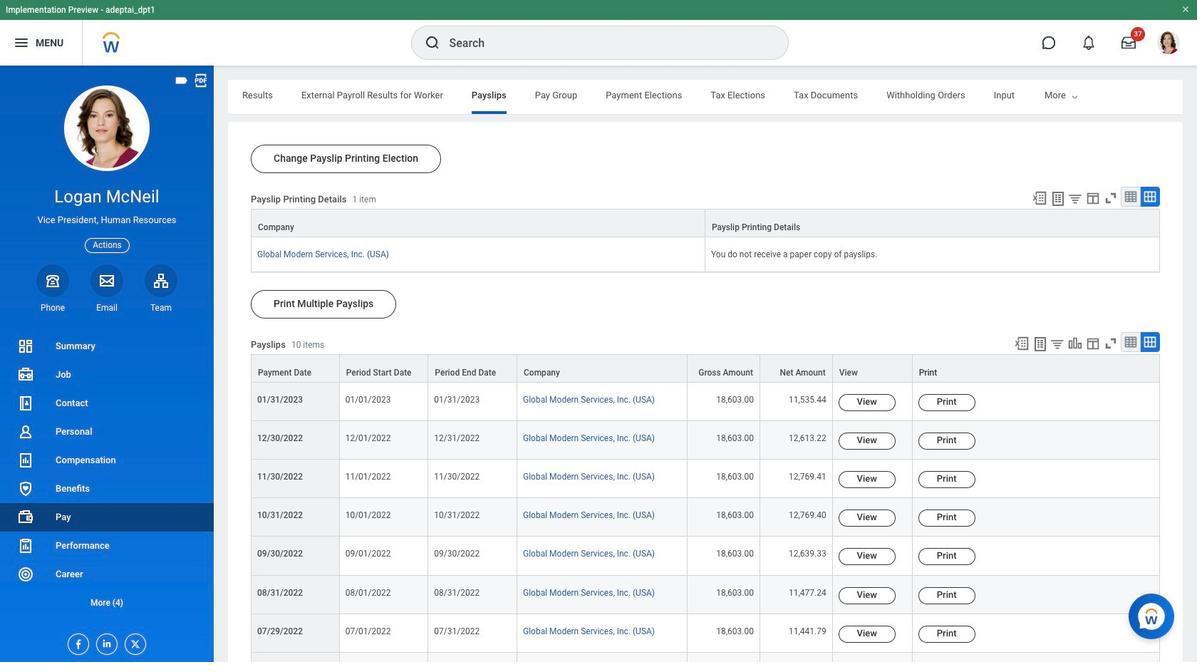 Task type: locate. For each thing, give the bounding box(es) containing it.
1 vertical spatial table image
[[1125, 335, 1139, 349]]

export to excel image
[[1033, 190, 1048, 206], [1015, 336, 1030, 352]]

row
[[251, 209, 1161, 238], [251, 238, 1161, 272], [251, 355, 1161, 383], [251, 383, 1161, 422], [251, 422, 1161, 460], [251, 460, 1161, 499], [251, 499, 1161, 537], [251, 537, 1161, 576], [251, 576, 1161, 614], [251, 614, 1161, 653], [251, 653, 1161, 662]]

expand table image right fullscreen icon in the bottom right of the page
[[1144, 335, 1158, 349]]

list
[[0, 332, 214, 618]]

table image for 1st expand table image from the bottom
[[1125, 335, 1139, 349]]

contact image
[[17, 395, 34, 412]]

0 vertical spatial table image
[[1125, 190, 1139, 204]]

click to view/edit grid preferences image
[[1086, 190, 1102, 206], [1086, 336, 1102, 352]]

cell
[[340, 653, 429, 662], [429, 653, 518, 662], [518, 653, 688, 662], [688, 653, 761, 662], [761, 653, 833, 662], [833, 653, 913, 662], [913, 653, 1161, 662]]

1 vertical spatial toolbar
[[1008, 332, 1161, 355]]

table image for 2nd expand table image from the bottom
[[1125, 190, 1139, 204]]

2 cell from the left
[[429, 653, 518, 662]]

0 vertical spatial export to excel image
[[1033, 190, 1048, 206]]

table image right fullscreen icon in the bottom right of the page
[[1125, 335, 1139, 349]]

expand table image
[[1144, 190, 1158, 204], [1144, 335, 1158, 349]]

compensation image
[[17, 452, 34, 469]]

2 table image from the top
[[1125, 335, 1139, 349]]

3 row from the top
[[251, 355, 1161, 383]]

summary image
[[17, 338, 34, 355]]

tag image
[[174, 73, 190, 88]]

1 horizontal spatial export to excel image
[[1033, 190, 1048, 206]]

1 cell from the left
[[340, 653, 429, 662]]

1 vertical spatial click to view/edit grid preferences image
[[1086, 336, 1102, 352]]

profile logan mcneil image
[[1158, 31, 1181, 57]]

8 row from the top
[[251, 537, 1161, 576]]

0 vertical spatial expand table image
[[1144, 190, 1158, 204]]

6 cell from the left
[[833, 653, 913, 662]]

2 click to view/edit grid preferences image from the top
[[1086, 336, 1102, 352]]

1 table image from the top
[[1125, 190, 1139, 204]]

0 vertical spatial toolbar
[[1026, 187, 1161, 209]]

phone logan mcneil element
[[36, 302, 69, 314]]

export to excel image left export to worksheets icon
[[1033, 190, 1048, 206]]

linkedin image
[[97, 635, 113, 650]]

toolbar
[[1026, 187, 1161, 209], [1008, 332, 1161, 355]]

view printable version (pdf) image
[[193, 73, 209, 88]]

inbox large image
[[1122, 36, 1137, 50]]

9 row from the top
[[251, 576, 1161, 614]]

table image
[[1125, 190, 1139, 204], [1125, 335, 1139, 349]]

benefits image
[[17, 481, 34, 498]]

0 horizontal spatial export to excel image
[[1015, 336, 1030, 352]]

banner
[[0, 0, 1198, 66]]

5 row from the top
[[251, 422, 1161, 460]]

export to excel image left export to worksheets image
[[1015, 336, 1030, 352]]

tab list
[[228, 80, 1198, 114]]

11 row from the top
[[251, 653, 1161, 662]]

column header
[[251, 209, 706, 238]]

select to filter grid data image
[[1050, 337, 1066, 352]]

1 vertical spatial expand table image
[[1144, 335, 1158, 349]]

search image
[[424, 34, 441, 51]]

expand table image right fullscreen image
[[1144, 190, 1158, 204]]

team logan mcneil element
[[145, 302, 178, 314]]

export to excel image for export to worksheets icon
[[1033, 190, 1048, 206]]

7 cell from the left
[[913, 653, 1161, 662]]

career image
[[17, 566, 34, 583]]

click to view/edit grid preferences image left fullscreen image
[[1086, 190, 1102, 206]]

click to view/edit grid preferences image left fullscreen icon in the bottom right of the page
[[1086, 336, 1102, 352]]

fullscreen image
[[1104, 336, 1120, 352]]

row header
[[251, 653, 340, 662]]

1 vertical spatial export to excel image
[[1015, 336, 1030, 352]]

2 expand table image from the top
[[1144, 335, 1158, 349]]

0 vertical spatial click to view/edit grid preferences image
[[1086, 190, 1102, 206]]

table image right fullscreen image
[[1125, 190, 1139, 204]]



Task type: describe. For each thing, give the bounding box(es) containing it.
4 row from the top
[[251, 383, 1161, 422]]

fullscreen image
[[1104, 190, 1120, 206]]

personal image
[[17, 424, 34, 441]]

notifications large image
[[1082, 36, 1097, 50]]

7 row from the top
[[251, 499, 1161, 537]]

6 row from the top
[[251, 460, 1161, 499]]

job image
[[17, 367, 34, 384]]

1 expand table image from the top
[[1144, 190, 1158, 204]]

export to excel image for export to worksheets image
[[1015, 336, 1030, 352]]

justify image
[[13, 34, 30, 51]]

5 cell from the left
[[761, 653, 833, 662]]

phone image
[[43, 272, 63, 289]]

1 click to view/edit grid preferences image from the top
[[1086, 190, 1102, 206]]

facebook image
[[68, 635, 84, 650]]

10 row from the top
[[251, 614, 1161, 653]]

1 row from the top
[[251, 209, 1161, 238]]

performance image
[[17, 538, 34, 555]]

x image
[[126, 635, 141, 650]]

toolbar for ninth row from the bottom
[[1008, 332, 1161, 355]]

4 cell from the left
[[688, 653, 761, 662]]

Search Workday  search field
[[450, 27, 759, 58]]

view team image
[[153, 272, 170, 289]]

export to worksheets image
[[1033, 336, 1050, 353]]

pay image
[[17, 509, 34, 526]]

navigation pane region
[[0, 66, 214, 662]]

email logan mcneil element
[[91, 302, 123, 314]]

toolbar for 11th row from the bottom of the page
[[1026, 187, 1161, 209]]

2 row from the top
[[251, 238, 1161, 272]]

export to worksheets image
[[1050, 190, 1067, 208]]

select to filter grid data image
[[1068, 191, 1084, 206]]

close environment banner image
[[1182, 5, 1191, 14]]

3 cell from the left
[[518, 653, 688, 662]]

mail image
[[98, 272, 116, 289]]



Task type: vqa. For each thing, say whether or not it's contained in the screenshot.
America in the SHORT TERM group
no



